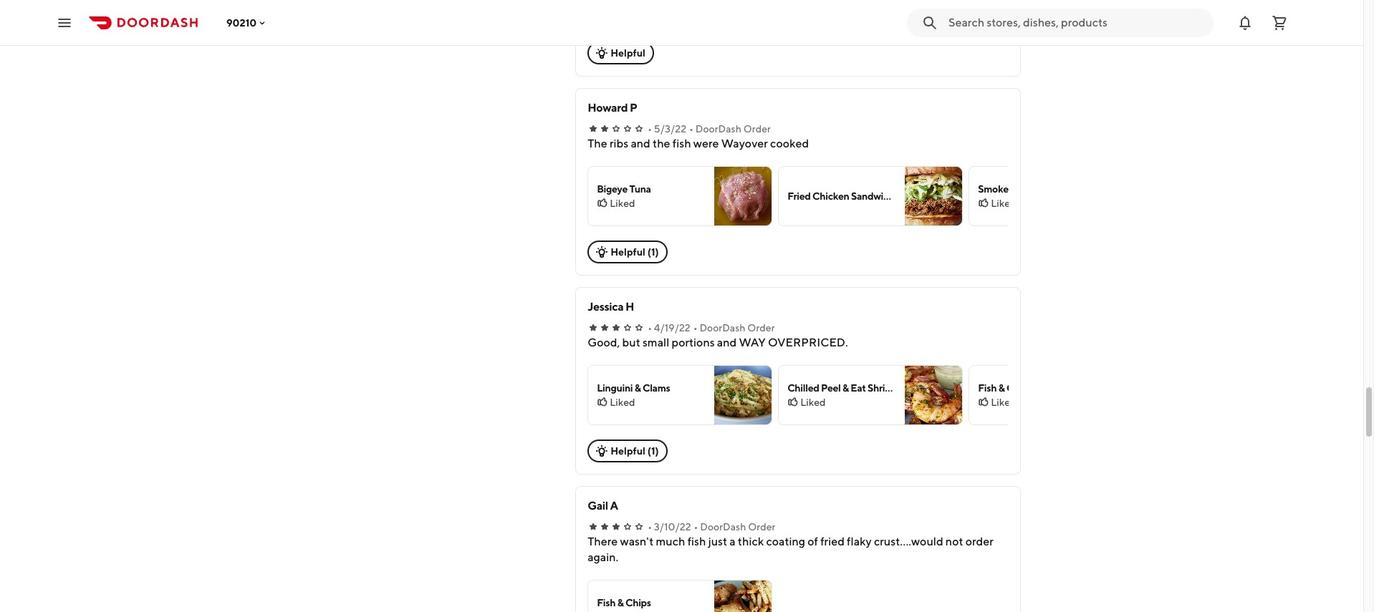 Task type: describe. For each thing, give the bounding box(es) containing it.
bigeye
[[597, 183, 628, 195]]

doordash for jessica h
[[700, 323, 746, 334]]

linguini & clams image
[[715, 366, 772, 425]]

• 4/19/22 • doordash order
[[648, 323, 775, 334]]

• left 3/10/22 at the bottom
[[648, 522, 652, 533]]

4/19/22
[[654, 323, 691, 334]]

howard p
[[588, 101, 637, 115]]

liked for bigeye
[[610, 198, 636, 209]]

0 vertical spatial chips
[[1007, 383, 1033, 394]]

fried chicken sandwich
[[788, 191, 895, 202]]

sandwich
[[851, 191, 895, 202]]

fish & chips image
[[715, 581, 772, 613]]

jessica h
[[588, 300, 634, 314]]

chips inside button
[[626, 598, 651, 609]]

bigeye tuna
[[597, 183, 651, 195]]

ribs
[[1065, 183, 1084, 195]]

fried
[[788, 191, 811, 202]]

fried chicken sandwich image
[[905, 167, 963, 226]]

• right the '5/3/22'
[[690, 123, 694, 135]]

liked for smoked
[[991, 198, 1017, 209]]

& inside button
[[618, 598, 624, 609]]

bigeye tuna image
[[715, 167, 772, 226]]

(1) for howard p
[[648, 247, 659, 258]]

• right 4/19/22
[[694, 323, 698, 334]]

helpful button
[[588, 42, 654, 65]]

helpful for p
[[611, 247, 646, 258]]

• 5/3/22 • doordash order
[[648, 123, 771, 135]]

(1) for jessica h
[[648, 446, 659, 457]]

chilled peel & eat shrimp
[[788, 383, 900, 394]]

howard
[[588, 101, 628, 115]]

a
[[610, 500, 618, 513]]

helpful for h
[[611, 446, 646, 457]]

eat
[[851, 383, 866, 394]]

90210 button
[[227, 17, 268, 28]]

helpful (1) button for h
[[588, 440, 668, 463]]

p
[[630, 101, 637, 115]]

5/3/22
[[654, 123, 687, 135]]

doordash for howard p
[[696, 123, 742, 135]]

• 3/10/22 • doordash order
[[648, 522, 776, 533]]

• left 4/19/22
[[648, 323, 652, 334]]

h
[[626, 300, 634, 314]]

gail
[[588, 500, 608, 513]]

helpful (1) for howard p
[[611, 247, 659, 258]]



Task type: locate. For each thing, give the bounding box(es) containing it.
peel
[[821, 383, 841, 394]]

fried chicken sandwich button
[[779, 166, 964, 227]]

0 horizontal spatial fish & chips
[[597, 598, 651, 609]]

Store search: begin typing to search for stores available on DoorDash text field
[[949, 15, 1206, 30]]

(1)
[[648, 247, 659, 258], [648, 446, 659, 457]]

(1) down tuna
[[648, 247, 659, 258]]

0 vertical spatial order
[[744, 123, 771, 135]]

helpful (1) button for p
[[588, 241, 668, 264]]

helpful up h
[[611, 247, 646, 258]]

helpful (1) button up a
[[588, 440, 668, 463]]

doordash for gail a
[[701, 522, 746, 533]]

2 helpful (1) button from the top
[[588, 440, 668, 463]]

order for p
[[744, 123, 771, 135]]

jessica
[[588, 300, 624, 314]]

• left the '5/3/22'
[[648, 123, 652, 135]]

0 horizontal spatial chips
[[626, 598, 651, 609]]

shrimp
[[868, 383, 900, 394]]

fish
[[979, 383, 997, 394], [597, 598, 616, 609]]

doordash right 4/19/22
[[700, 323, 746, 334]]

1 horizontal spatial chips
[[1007, 383, 1033, 394]]

fish inside 'fish & chips' button
[[597, 598, 616, 609]]

2 helpful (1) from the top
[[611, 446, 659, 457]]

0 vertical spatial helpful (1) button
[[588, 241, 668, 264]]

chicken
[[813, 191, 850, 202]]

0 vertical spatial helpful (1)
[[611, 247, 659, 258]]

chilled
[[788, 383, 820, 394]]

clams
[[643, 383, 671, 394]]

liked
[[610, 198, 636, 209], [991, 198, 1017, 209], [610, 397, 636, 409], [801, 397, 826, 409], [991, 397, 1017, 409]]

tuna
[[630, 183, 651, 195]]

1 vertical spatial helpful (1) button
[[588, 440, 668, 463]]

notification bell image
[[1237, 14, 1254, 31]]

gail a
[[588, 500, 618, 513]]

•
[[648, 123, 652, 135], [690, 123, 694, 135], [648, 323, 652, 334], [694, 323, 698, 334], [648, 522, 652, 533], [694, 522, 699, 533]]

helpful up p
[[611, 47, 646, 59]]

90210
[[227, 17, 257, 28]]

0 vertical spatial fish
[[979, 383, 997, 394]]

1 helpful (1) button from the top
[[588, 241, 668, 264]]

liked right the 'chilled peel & eat shrimp' image
[[991, 397, 1017, 409]]

1 vertical spatial fish & chips
[[597, 598, 651, 609]]

chilled peel & eat shrimp image
[[905, 366, 963, 425]]

fish & chips inside button
[[597, 598, 651, 609]]

3 helpful from the top
[[611, 446, 646, 457]]

helpful (1) up h
[[611, 247, 659, 258]]

smoked baby back ribs
[[979, 183, 1084, 195]]

helpful
[[611, 47, 646, 59], [611, 247, 646, 258], [611, 446, 646, 457]]

0 items, open order cart image
[[1272, 14, 1289, 31]]

linguini & clams
[[597, 383, 671, 394]]

1 vertical spatial doordash
[[700, 323, 746, 334]]

1 vertical spatial (1)
[[648, 446, 659, 457]]

helpful (1) up a
[[611, 446, 659, 457]]

1 helpful (1) from the top
[[611, 247, 659, 258]]

&
[[635, 383, 641, 394], [843, 383, 849, 394], [999, 383, 1005, 394], [618, 598, 624, 609]]

3/10/22
[[654, 522, 691, 533]]

2 vertical spatial order
[[748, 522, 776, 533]]

doordash right the '5/3/22'
[[696, 123, 742, 135]]

fish & chips button
[[588, 581, 773, 613]]

helpful (1) button up h
[[588, 241, 668, 264]]

liked down smoked
[[991, 198, 1017, 209]]

(1) down clams
[[648, 446, 659, 457]]

1 horizontal spatial fish
[[979, 383, 997, 394]]

2 vertical spatial helpful
[[611, 446, 646, 457]]

order for a
[[748, 522, 776, 533]]

back
[[1041, 183, 1063, 195]]

• right 3/10/22 at the bottom
[[694, 522, 699, 533]]

helpful (1) for jessica h
[[611, 446, 659, 457]]

order for h
[[748, 323, 775, 334]]

1 helpful from the top
[[611, 47, 646, 59]]

0 vertical spatial doordash
[[696, 123, 742, 135]]

linguini
[[597, 383, 633, 394]]

doordash
[[696, 123, 742, 135], [700, 323, 746, 334], [701, 522, 746, 533]]

1 (1) from the top
[[648, 247, 659, 258]]

liked for linguini
[[610, 397, 636, 409]]

liked for chilled
[[801, 397, 826, 409]]

smoked
[[979, 183, 1015, 195]]

0 vertical spatial helpful
[[611, 47, 646, 59]]

liked down bigeye tuna
[[610, 198, 636, 209]]

1 vertical spatial helpful
[[611, 247, 646, 258]]

chips
[[1007, 383, 1033, 394], [626, 598, 651, 609]]

helpful up a
[[611, 446, 646, 457]]

baby
[[1017, 183, 1039, 195]]

2 (1) from the top
[[648, 446, 659, 457]]

0 horizontal spatial fish
[[597, 598, 616, 609]]

1 vertical spatial helpful (1)
[[611, 446, 659, 457]]

liked for fish
[[991, 397, 1017, 409]]

2 vertical spatial doordash
[[701, 522, 746, 533]]

kennebec french fries image
[[905, 0, 963, 27]]

fish & chips
[[979, 383, 1033, 394], [597, 598, 651, 609]]

helpful (1) button
[[588, 241, 668, 264], [588, 440, 668, 463]]

open menu image
[[56, 14, 73, 31]]

liked down linguini
[[610, 397, 636, 409]]

helpful inside button
[[611, 47, 646, 59]]

doordash right 3/10/22 at the bottom
[[701, 522, 746, 533]]

1 vertical spatial chips
[[626, 598, 651, 609]]

2 helpful from the top
[[611, 247, 646, 258]]

1 vertical spatial order
[[748, 323, 775, 334]]

0 vertical spatial (1)
[[648, 247, 659, 258]]

1 vertical spatial fish
[[597, 598, 616, 609]]

order
[[744, 123, 771, 135], [748, 323, 775, 334], [748, 522, 776, 533]]

liked down chilled
[[801, 397, 826, 409]]

0 vertical spatial fish & chips
[[979, 383, 1033, 394]]

1 horizontal spatial fish & chips
[[979, 383, 1033, 394]]

helpful (1)
[[611, 247, 659, 258], [611, 446, 659, 457]]



Task type: vqa. For each thing, say whether or not it's contained in the screenshot.
Price button
no



